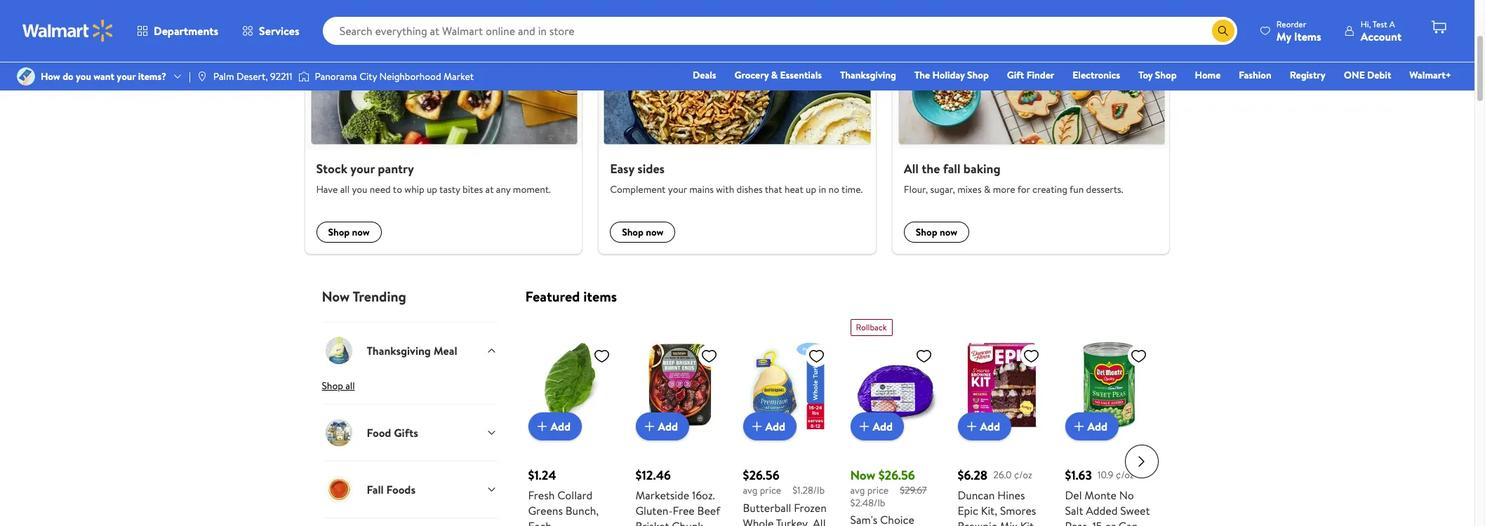 Task type: locate. For each thing, give the bounding box(es) containing it.
registry
[[1290, 68, 1326, 82]]

$29.67 $2.48/lb
[[851, 484, 927, 510]]

shop now inside stock your pantry list item
[[328, 226, 370, 240]]

3 add to cart image from the left
[[1071, 419, 1088, 436]]

1 horizontal spatial now
[[851, 467, 876, 485]]

sam's choice bone-in spiral-cut ham, 8 - 14.6 lb image
[[851, 342, 938, 430]]

add button for sam's choice bone-in spiral-cut ham, 8 - 14.6 lb image
[[851, 413, 904, 441]]

now for have
[[352, 226, 370, 240]]

stock
[[316, 160, 348, 178]]

Walmart Site-Wide search field
[[323, 17, 1238, 45]]

now left trending
[[322, 287, 350, 306]]

your left mains
[[668, 183, 687, 197]]

add to cart image for $26.56
[[749, 419, 766, 436]]

add up 26.0
[[981, 419, 1001, 435]]

how
[[41, 69, 60, 84]]

2 horizontal spatial your
[[668, 183, 687, 197]]

$6.28
[[958, 467, 988, 485]]

2 avg from the left
[[851, 484, 865, 498]]

add up now $26.56 avg price
[[873, 419, 893, 435]]

0 horizontal spatial up
[[427, 183, 437, 197]]

¢/oz inside $6.28 26.0 ¢/oz duncan hines epic kit, smores brownie mix ki
[[1015, 468, 1033, 482]]

shop now down have
[[328, 226, 370, 240]]

add to cart image up $1.63
[[1071, 419, 1088, 436]]

1 ¢/oz from the left
[[1015, 468, 1033, 482]]

palm
[[213, 69, 234, 84]]

 image right 92211
[[298, 70, 309, 84]]

$1.28/lb
[[793, 484, 825, 498]]

2 add to cart image from the left
[[749, 419, 766, 436]]

add button up $6.28
[[958, 413, 1012, 441]]

thanksgiving up shop all link
[[367, 343, 431, 359]]

add button up '$26.56 avg price' on the right bottom of page
[[743, 413, 797, 441]]

no
[[1120, 488, 1135, 504]]

add button for fresh collard greens bunch, each image
[[528, 413, 582, 441]]

now inside all the fall baking list item
[[940, 226, 958, 240]]

fun
[[1070, 183, 1084, 197]]

add to favorites list, del monte no salt added sweet peas, 15 oz can image
[[1131, 348, 1148, 365]]

1 vertical spatial &
[[984, 183, 991, 197]]

1 horizontal spatial price
[[868, 484, 889, 498]]

add for add to cart image associated with $1.24
[[551, 419, 571, 435]]

pantry
[[378, 160, 414, 178]]

thanksgiving meal
[[367, 343, 457, 359]]

deals link
[[687, 67, 723, 83]]

5 add from the left
[[981, 419, 1001, 435]]

hi, test a account
[[1361, 18, 1402, 44]]

you inside stock your pantry have all you need to whip up tasty bites at any moment.
[[352, 183, 368, 197]]

2 price from the left
[[868, 484, 889, 498]]

 image
[[17, 67, 35, 86], [298, 70, 309, 84], [197, 71, 208, 82]]

1 add to cart image from the left
[[534, 419, 551, 436]]

add to cart image up '$26.56 avg price' on the right bottom of page
[[749, 419, 766, 436]]

$1.63 10.9 ¢/oz del monte no salt added sweet peas, 15 oz can
[[1066, 467, 1151, 527]]

1 vertical spatial you
[[352, 183, 368, 197]]

1 vertical spatial now
[[851, 467, 876, 485]]

duncan
[[958, 488, 995, 504]]

6 add button from the left
[[1066, 413, 1119, 441]]

3 now from the left
[[940, 226, 958, 240]]

 image right |
[[197, 71, 208, 82]]

up left in
[[806, 183, 817, 197]]

toy shop
[[1139, 68, 1177, 82]]

0 horizontal spatial $26.56
[[743, 467, 780, 485]]

0 horizontal spatial now
[[352, 226, 370, 240]]

marketside
[[636, 488, 690, 504]]

1 now from the left
[[352, 226, 370, 240]]

0 horizontal spatial ¢/oz
[[1015, 468, 1033, 482]]

creating
[[1033, 183, 1068, 197]]

now up $2.48/lb at the right of page
[[851, 467, 876, 485]]

0 horizontal spatial add to cart image
[[534, 419, 551, 436]]

desert,
[[237, 69, 268, 84]]

¢/oz for $6.28
[[1015, 468, 1033, 482]]

5 add button from the left
[[958, 413, 1012, 441]]

no
[[829, 183, 840, 197]]

1 horizontal spatial up
[[806, 183, 817, 197]]

0 horizontal spatial &
[[771, 68, 778, 82]]

add to cart image
[[534, 419, 551, 436], [856, 419, 873, 436], [964, 419, 981, 436]]

2 horizontal spatial shop now
[[916, 226, 958, 240]]

add button up 10.9
[[1066, 413, 1119, 441]]

price up the "butterball" in the bottom right of the page
[[760, 484, 782, 498]]

trending
[[353, 287, 406, 306]]

2 horizontal spatial now
[[940, 226, 958, 240]]

panorama city neighborhood market
[[315, 69, 474, 84]]

thanksgiving link
[[834, 67, 903, 83]]

food
[[367, 426, 391, 441]]

1 add button from the left
[[528, 413, 582, 441]]

1 avg from the left
[[743, 484, 758, 498]]

desserts.
[[1087, 183, 1124, 197]]

& inside all the fall baking flour, sugar, mixes & more for creating fun desserts.
[[984, 183, 991, 197]]

add to cart image up $12.46
[[641, 419, 658, 436]]

4 product group from the left
[[851, 314, 938, 527]]

product group containing $26.56
[[743, 314, 831, 527]]

1 horizontal spatial shop now
[[622, 226, 664, 240]]

foods
[[387, 482, 416, 498]]

4 add button from the left
[[851, 413, 904, 441]]

add button up $1.24
[[528, 413, 582, 441]]

2 add from the left
[[658, 419, 678, 435]]

1 horizontal spatial $26.56
[[879, 467, 915, 485]]

sweet
[[1121, 504, 1151, 519]]

items
[[1295, 28, 1322, 44]]

now down 'complement'
[[646, 226, 664, 240]]

more
[[993, 183, 1016, 197]]

add to cart image for $1.63
[[1071, 419, 1088, 436]]

shop now inside easy sides list item
[[622, 226, 664, 240]]

now inside stock your pantry list item
[[352, 226, 370, 240]]

fashion
[[1240, 68, 1272, 82]]

$29.67
[[900, 484, 927, 498]]

smores
[[1001, 504, 1037, 519]]

2 horizontal spatial add to cart image
[[1071, 419, 1088, 436]]

walmart+ link
[[1404, 67, 1458, 83]]

walmart+
[[1410, 68, 1452, 82]]

thanksgiving meal button
[[322, 323, 498, 379]]

fashion link
[[1233, 67, 1279, 83]]

1 shop now from the left
[[328, 226, 370, 240]]

price inside now $26.56 avg price
[[868, 484, 889, 498]]

1 horizontal spatial &
[[984, 183, 991, 197]]

flour,
[[904, 183, 928, 197]]

¢/oz inside $1.63 10.9 ¢/oz del monte no salt added sweet peas, 15 oz can
[[1116, 468, 1135, 482]]

product group containing $1.63
[[1066, 314, 1153, 527]]

add for add to cart image related to $6.28
[[981, 419, 1001, 435]]

2 shop now from the left
[[622, 226, 664, 240]]

you left the need
[[352, 183, 368, 197]]

shop now inside all the fall baking list item
[[916, 226, 958, 240]]

account
[[1361, 28, 1402, 44]]

$26.56 inside '$26.56 avg price'
[[743, 467, 780, 485]]

3 add to cart image from the left
[[964, 419, 981, 436]]

thanksgiving left the
[[841, 68, 897, 82]]

5 product group from the left
[[958, 314, 1046, 527]]

add to cart image
[[641, 419, 658, 436], [749, 419, 766, 436], [1071, 419, 1088, 436]]

0 horizontal spatial price
[[760, 484, 782, 498]]

add button for duncan hines epic kit, smores brownie mix kit, 24.16 oz. image
[[958, 413, 1012, 441]]

now inside now $26.56 avg price
[[851, 467, 876, 485]]

0 vertical spatial thanksgiving
[[841, 68, 897, 82]]

moment.
[[513, 183, 551, 197]]

avg right $1.28/lb
[[851, 484, 865, 498]]

4 add from the left
[[873, 419, 893, 435]]

1 vertical spatial thanksgiving
[[367, 343, 431, 359]]

2 ¢/oz from the left
[[1116, 468, 1135, 482]]

& right grocery
[[771, 68, 778, 82]]

gift
[[1008, 68, 1025, 82]]

add up 10.9
[[1088, 419, 1108, 435]]

the holiday shop
[[915, 68, 989, 82]]

¢/oz right 26.0
[[1015, 468, 1033, 482]]

now inside easy sides list item
[[646, 226, 664, 240]]

sugar,
[[931, 183, 956, 197]]

reorder my items
[[1277, 18, 1322, 44]]

the
[[922, 160, 941, 178]]

your inside easy sides complement your mains with dishes that heat up in no time.
[[668, 183, 687, 197]]

thanksgiving
[[841, 68, 897, 82], [367, 343, 431, 359]]

departments
[[154, 23, 218, 39]]

2 up from the left
[[806, 183, 817, 197]]

add for 2nd add to cart image from the right
[[873, 419, 893, 435]]

walmart image
[[22, 20, 114, 42]]

add to cart image up $6.28
[[964, 419, 981, 436]]

$26.56 up the "butterball" in the bottom right of the page
[[743, 467, 780, 485]]

avg up the "butterball" in the bottom right of the page
[[743, 484, 758, 498]]

now down the sugar,
[[940, 226, 958, 240]]

0 horizontal spatial add to cart image
[[641, 419, 658, 436]]

butterball
[[743, 501, 792, 516]]

0 vertical spatial now
[[322, 287, 350, 306]]

1 horizontal spatial add to cart image
[[856, 419, 873, 436]]

easy
[[610, 160, 635, 178]]

1 horizontal spatial  image
[[197, 71, 208, 82]]

shop now down the sugar,
[[916, 226, 958, 240]]

butterball frozen whole turkey, all natural, 16-24 lbs., serves 8-12 image
[[743, 342, 831, 430]]

your up the need
[[351, 160, 375, 178]]

¢/oz for $1.63
[[1116, 468, 1135, 482]]

featured
[[526, 287, 580, 306]]

test
[[1373, 18, 1388, 30]]

2 product group from the left
[[636, 314, 724, 527]]

product group
[[528, 314, 616, 527], [636, 314, 724, 527], [743, 314, 831, 527], [851, 314, 938, 527], [958, 314, 1046, 527], [1066, 314, 1153, 527]]

0 vertical spatial all
[[340, 183, 350, 197]]

$26.56 avg price
[[743, 467, 782, 498]]

price left $29.67
[[868, 484, 889, 498]]

shop now for your
[[622, 226, 664, 240]]

0 horizontal spatial now
[[322, 287, 350, 306]]

$1.24 fresh collard greens bunch, each
[[528, 467, 599, 527]]

2 vertical spatial your
[[668, 183, 687, 197]]

6 add from the left
[[1088, 419, 1108, 435]]

1 add from the left
[[551, 419, 571, 435]]

1 horizontal spatial now
[[646, 226, 664, 240]]

del
[[1066, 488, 1082, 504]]

1 product group from the left
[[528, 314, 616, 527]]

now for your
[[646, 226, 664, 240]]

baking
[[964, 160, 1001, 178]]

2 $26.56 from the left
[[879, 467, 915, 485]]

¢/oz right 10.9
[[1116, 468, 1135, 482]]

0 horizontal spatial thanksgiving
[[367, 343, 431, 359]]

one debit link
[[1338, 67, 1398, 83]]

add button up now $26.56 avg price
[[851, 413, 904, 441]]

6 product group from the left
[[1066, 314, 1153, 527]]

up inside stock your pantry have all you need to whip up tasty bites at any moment.
[[427, 183, 437, 197]]

can
[[1119, 519, 1138, 527]]

2 horizontal spatial add to cart image
[[964, 419, 981, 436]]

add for add to cart icon associated with $1.63
[[1088, 419, 1108, 435]]

$26.56 up $2.48/lb at the right of page
[[879, 467, 915, 485]]

whole
[[743, 516, 774, 527]]

1 price from the left
[[760, 484, 782, 498]]

add up $12.46
[[658, 419, 678, 435]]

shop now down 'complement'
[[622, 226, 664, 240]]

0 horizontal spatial shop now
[[328, 226, 370, 240]]

 image for how
[[17, 67, 35, 86]]

 image for palm
[[197, 71, 208, 82]]

2 add button from the left
[[636, 413, 690, 441]]

1 horizontal spatial add to cart image
[[749, 419, 766, 436]]

add button up $12.46
[[636, 413, 690, 441]]

add to favorites list, sam's choice bone-in spiral-cut ham, 8 - 14.6 lb image
[[916, 348, 933, 365]]

meal
[[434, 343, 457, 359]]

1 vertical spatial your
[[351, 160, 375, 178]]

a
[[1390, 18, 1396, 30]]

your right want
[[117, 69, 136, 84]]

0 horizontal spatial avg
[[743, 484, 758, 498]]

you right do
[[76, 69, 91, 84]]

add up '$26.56 avg price' on the right bottom of page
[[766, 419, 786, 435]]

hines
[[998, 488, 1026, 504]]

services button
[[230, 14, 312, 48]]

1 horizontal spatial avg
[[851, 484, 865, 498]]

0 horizontal spatial you
[[76, 69, 91, 84]]

brownie
[[958, 519, 998, 527]]

the holiday shop link
[[909, 67, 996, 83]]

product group containing $12.46
[[636, 314, 724, 527]]

1 horizontal spatial thanksgiving
[[841, 68, 897, 82]]

1 horizontal spatial ¢/oz
[[1116, 468, 1135, 482]]

list
[[297, 0, 1179, 254]]

my
[[1277, 28, 1292, 44]]

0 horizontal spatial your
[[117, 69, 136, 84]]

fall foods
[[367, 482, 416, 498]]

each
[[528, 519, 552, 527]]

up right whip
[[427, 183, 437, 197]]

your inside stock your pantry have all you need to whip up tasty bites at any moment.
[[351, 160, 375, 178]]

reorder
[[1277, 18, 1307, 30]]

2 add to cart image from the left
[[856, 419, 873, 436]]

beef
[[698, 504, 721, 519]]

neighborhood
[[380, 69, 441, 84]]

1 up from the left
[[427, 183, 437, 197]]

 image left how
[[17, 67, 35, 86]]

the
[[915, 68, 931, 82]]

3 product group from the left
[[743, 314, 831, 527]]

$6.28 26.0 ¢/oz duncan hines epic kit, smores brownie mix ki
[[958, 467, 1037, 527]]

add for third add to cart icon from the right
[[658, 419, 678, 435]]

3 shop now from the left
[[916, 226, 958, 240]]

thanksgiving inside thanksgiving meal 'dropdown button'
[[367, 343, 431, 359]]

1 $26.56 from the left
[[743, 467, 780, 485]]

2 horizontal spatial  image
[[298, 70, 309, 84]]

1 horizontal spatial you
[[352, 183, 368, 197]]

all the fall baking flour, sugar, mixes & more for creating fun desserts.
[[904, 160, 1124, 197]]

3 add button from the left
[[743, 413, 797, 441]]

0 horizontal spatial  image
[[17, 67, 35, 86]]

2 now from the left
[[646, 226, 664, 240]]

thanksgiving for thanksgiving meal
[[367, 343, 431, 359]]

add to cart image up $1.24
[[534, 419, 551, 436]]

add up $1.24
[[551, 419, 571, 435]]

now down the need
[[352, 226, 370, 240]]

salt
[[1066, 504, 1084, 519]]

0 vertical spatial you
[[76, 69, 91, 84]]

92211
[[270, 69, 293, 84]]

up inside easy sides complement your mains with dishes that heat up in no time.
[[806, 183, 817, 197]]

now $26.56 avg price
[[851, 467, 915, 498]]

add to favorites list, butterball frozen whole turkey, all natural, 16-24 lbs., serves 8-12 image
[[809, 348, 825, 365]]

price inside '$26.56 avg price'
[[760, 484, 782, 498]]

brisket
[[636, 519, 670, 527]]

add to cart image up now $26.56 avg price
[[856, 419, 873, 436]]

& left more
[[984, 183, 991, 197]]

thanksgiving inside thanksgiving link
[[841, 68, 897, 82]]

now for now trending
[[322, 287, 350, 306]]

3 add from the left
[[766, 419, 786, 435]]

fall
[[944, 160, 961, 178]]

your
[[117, 69, 136, 84], [351, 160, 375, 178], [668, 183, 687, 197]]

1 horizontal spatial your
[[351, 160, 375, 178]]



Task type: vqa. For each thing, say whether or not it's contained in the screenshot.
the "fujifilm instax mini 11 charcoal grey instant camera plus original fuji case, photo album and fujifilm character 10 films (black)"
no



Task type: describe. For each thing, give the bounding box(es) containing it.
|
[[189, 69, 191, 84]]

grocery
[[735, 68, 769, 82]]

 image for panorama
[[298, 70, 309, 84]]

shop now for baking
[[916, 226, 958, 240]]

butterball frozen whole turkey, al
[[743, 501, 827, 527]]

add to favorites list, marketside 16oz. gluten-free beef brisket chunk burnt ends in sauce-naturally smoked image
[[701, 348, 718, 365]]

Search search field
[[323, 17, 1238, 45]]

mix
[[1001, 519, 1018, 527]]

for
[[1018, 183, 1031, 197]]

kit,
[[982, 504, 998, 519]]

toy shop link
[[1133, 67, 1184, 83]]

$26.56 inside now $26.56 avg price
[[879, 467, 915, 485]]

product group containing now $26.56
[[851, 314, 938, 527]]

add button for del monte no salt added sweet peas, 15 oz can image
[[1066, 413, 1119, 441]]

grocery & essentials
[[735, 68, 822, 82]]

add to favorites list, duncan hines epic kit, smores brownie mix kit, 24.16 oz. image
[[1023, 348, 1040, 365]]

add button for marketside 16oz. gluten-free beef brisket chunk burnt ends in sauce-naturally smoked 'image'
[[636, 413, 690, 441]]

stock your pantry list item
[[297, 0, 591, 254]]

gift finder
[[1008, 68, 1055, 82]]

grocery & essentials link
[[729, 67, 829, 83]]

add to cart image for $1.24
[[534, 419, 551, 436]]

list containing stock your pantry
[[297, 0, 1179, 254]]

easy sides list item
[[591, 0, 885, 254]]

16oz.
[[692, 488, 715, 504]]

del monte no salt added sweet peas, 15 oz can image
[[1066, 342, 1153, 430]]

debit
[[1368, 68, 1392, 82]]

services
[[259, 23, 300, 39]]

items?
[[138, 69, 166, 84]]

electronics link
[[1067, 67, 1127, 83]]

one
[[1345, 68, 1366, 82]]

$12.46 marketside 16oz. gluten-free beef brisket chu
[[636, 467, 721, 527]]

add to favorites list, fresh collard greens bunch, each image
[[594, 348, 611, 365]]

market
[[444, 69, 474, 84]]

heat
[[785, 183, 804, 197]]

sides
[[638, 160, 665, 178]]

registry link
[[1284, 67, 1333, 83]]

shop all
[[322, 379, 355, 393]]

all the fall baking list item
[[885, 0, 1179, 254]]

marketside 16oz. gluten-free beef brisket chunk burnt ends in sauce-naturally smoked image
[[636, 342, 724, 430]]

dishes
[[737, 183, 763, 197]]

oz
[[1106, 519, 1116, 527]]

added
[[1086, 504, 1118, 519]]

shop inside stock your pantry list item
[[328, 226, 350, 240]]

electronics
[[1073, 68, 1121, 82]]

turkey,
[[777, 516, 811, 527]]

fall
[[367, 482, 384, 498]]

fall foods button
[[322, 462, 498, 518]]

gift finder link
[[1001, 67, 1061, 83]]

all inside stock your pantry have all you need to whip up tasty bites at any moment.
[[340, 183, 350, 197]]

gifts
[[394, 426, 418, 441]]

fresh collard greens bunch, each image
[[528, 342, 616, 430]]

featured items
[[526, 287, 617, 306]]

departments button
[[125, 14, 230, 48]]

home link
[[1189, 67, 1228, 83]]

0 vertical spatial &
[[771, 68, 778, 82]]

add to cart image for $6.28
[[964, 419, 981, 436]]

now for now $26.56 avg price
[[851, 467, 876, 485]]

shop inside easy sides list item
[[622, 226, 644, 240]]

gluten-
[[636, 504, 673, 519]]

items
[[584, 287, 617, 306]]

add for add to cart icon corresponding to $26.56
[[766, 419, 786, 435]]

with
[[716, 183, 735, 197]]

bites
[[463, 183, 483, 197]]

greens
[[528, 504, 563, 519]]

how do you want your items?
[[41, 69, 166, 84]]

fresh
[[528, 488, 555, 504]]

shop now for have
[[328, 226, 370, 240]]

15
[[1093, 519, 1103, 527]]

cart contains 0 items total amount $0.00 image
[[1431, 19, 1448, 36]]

panorama
[[315, 69, 357, 84]]

thanksgiving for thanksgiving
[[841, 68, 897, 82]]

toy
[[1139, 68, 1153, 82]]

rollback
[[856, 322, 887, 334]]

avg inside '$26.56 avg price'
[[743, 484, 758, 498]]

up for complement
[[806, 183, 817, 197]]

food gifts button
[[322, 405, 498, 462]]

$2.48/lb
[[851, 496, 886, 510]]

home
[[1196, 68, 1221, 82]]

duncan hines epic kit, smores brownie mix kit, 24.16 oz. image
[[958, 342, 1046, 430]]

mixes
[[958, 183, 982, 197]]

whip
[[405, 183, 425, 197]]

up for pantry
[[427, 183, 437, 197]]

1 vertical spatial all
[[346, 379, 355, 393]]

26.0
[[994, 468, 1012, 482]]

1 add to cart image from the left
[[641, 419, 658, 436]]

now trending
[[322, 287, 406, 306]]

hi,
[[1361, 18, 1372, 30]]

next slide for product carousel list image
[[1125, 445, 1159, 479]]

mains
[[690, 183, 714, 197]]

free
[[673, 504, 695, 519]]

10.9
[[1098, 468, 1114, 482]]

now for baking
[[940, 226, 958, 240]]

shop inside all the fall baking list item
[[916, 226, 938, 240]]

0 vertical spatial your
[[117, 69, 136, 84]]

frozen
[[794, 501, 827, 516]]

to
[[393, 183, 402, 197]]

at
[[486, 183, 494, 197]]

one debit
[[1345, 68, 1392, 82]]

avg inside now $26.56 avg price
[[851, 484, 865, 498]]

product group containing $6.28
[[958, 314, 1046, 527]]

that
[[765, 183, 783, 197]]

product group containing $1.24
[[528, 314, 616, 527]]

search icon image
[[1218, 25, 1229, 37]]

peas,
[[1066, 519, 1090, 527]]

stock your pantry have all you need to whip up tasty bites at any moment.
[[316, 160, 551, 197]]

city
[[360, 69, 377, 84]]

do
[[63, 69, 74, 84]]

time.
[[842, 183, 863, 197]]

add button for butterball frozen whole turkey, all natural, 16-24 lbs., serves 8-12 image
[[743, 413, 797, 441]]



